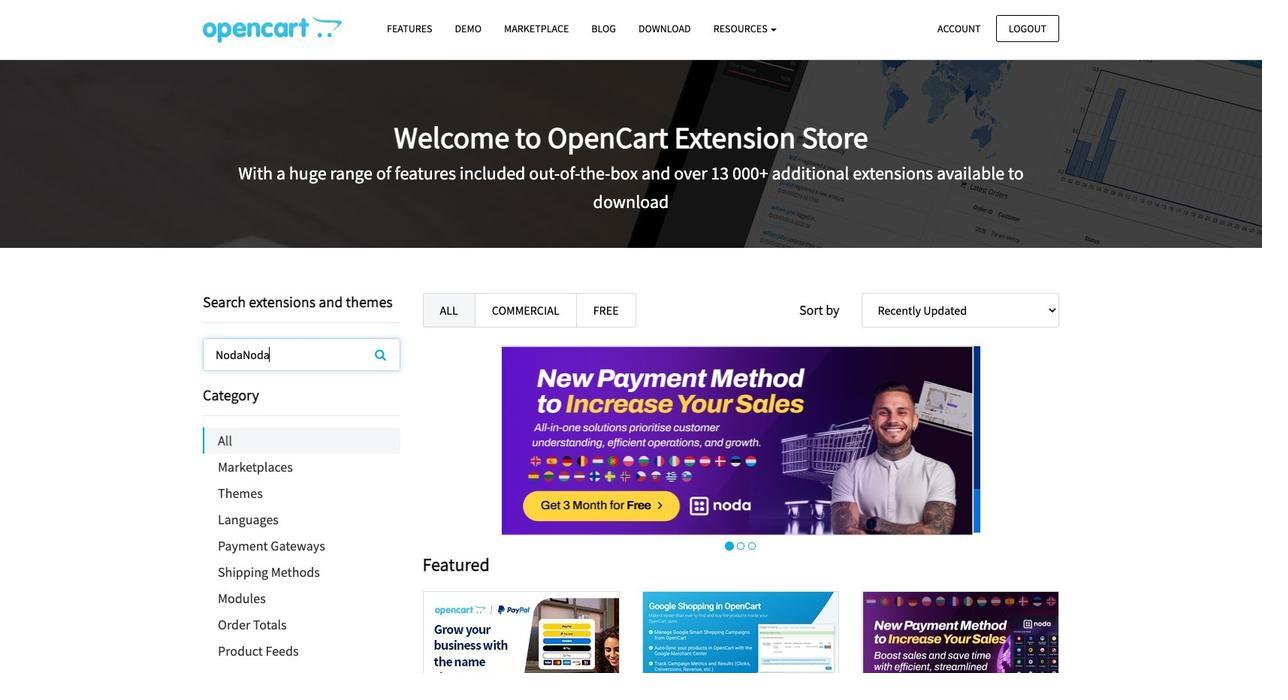 Task type: locate. For each thing, give the bounding box(es) containing it.
paypal payment gateway image
[[957, 346, 1262, 533]]

paypal checkout integration image
[[424, 592, 619, 673]]

None text field
[[204, 339, 399, 370]]



Task type: describe. For each thing, give the bounding box(es) containing it.
node image
[[478, 346, 957, 536]]

search image
[[375, 349, 386, 361]]

opencart extensions image
[[203, 16, 342, 43]]

google shopping for opencart image
[[643, 592, 839, 673]]

noda image
[[863, 592, 1058, 673]]



Task type: vqa. For each thing, say whether or not it's contained in the screenshot.
Google Shopping for OpenCart "image"
yes



